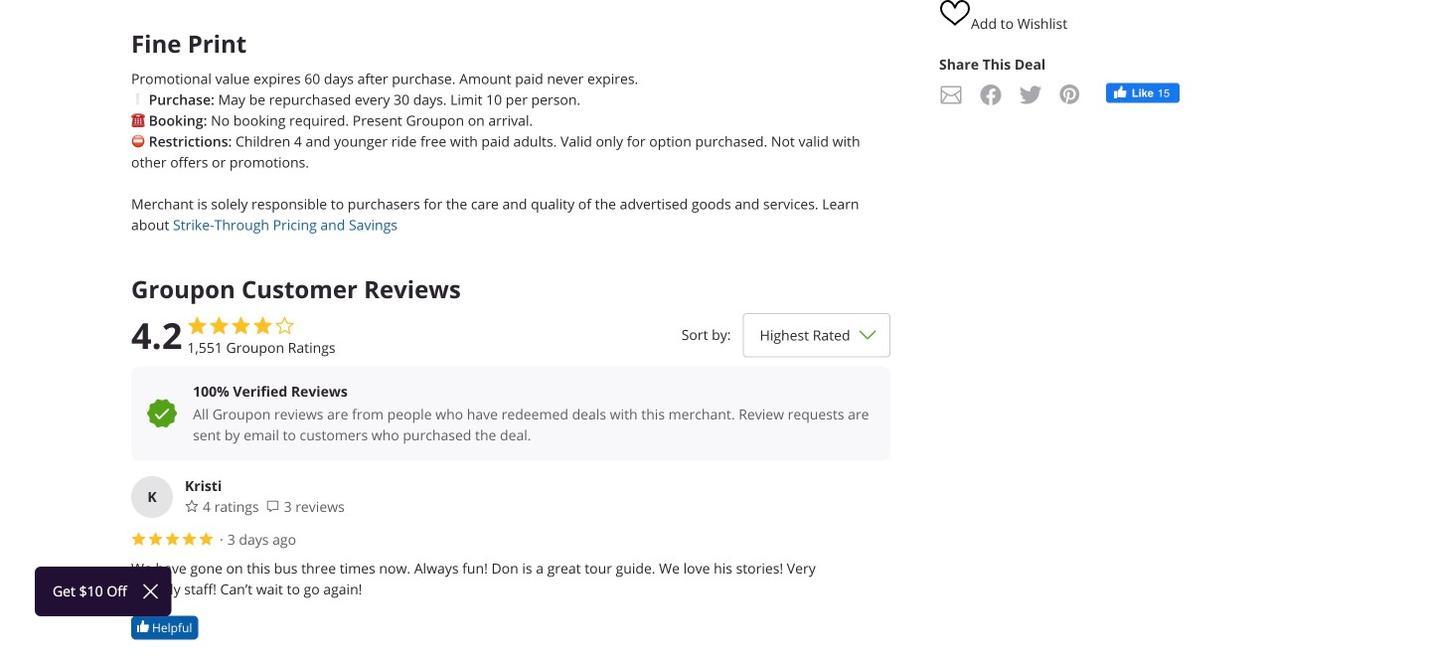 Task type: locate. For each thing, give the bounding box(es) containing it.
4 ratings image
[[185, 499, 199, 513]]

add to wishlist image
[[939, 0, 971, 29]]



Task type: vqa. For each thing, say whether or not it's contained in the screenshot.
sam's to the top
no



Task type: describe. For each thing, give the bounding box(es) containing it.
pin it with pinterest. image
[[1059, 83, 1083, 107]]

3 reviews image
[[266, 499, 280, 513]]

share with twitter. image
[[1019, 83, 1043, 107]]

share with email. image
[[939, 83, 963, 107]]

share with facebook. image
[[979, 83, 1003, 107]]



